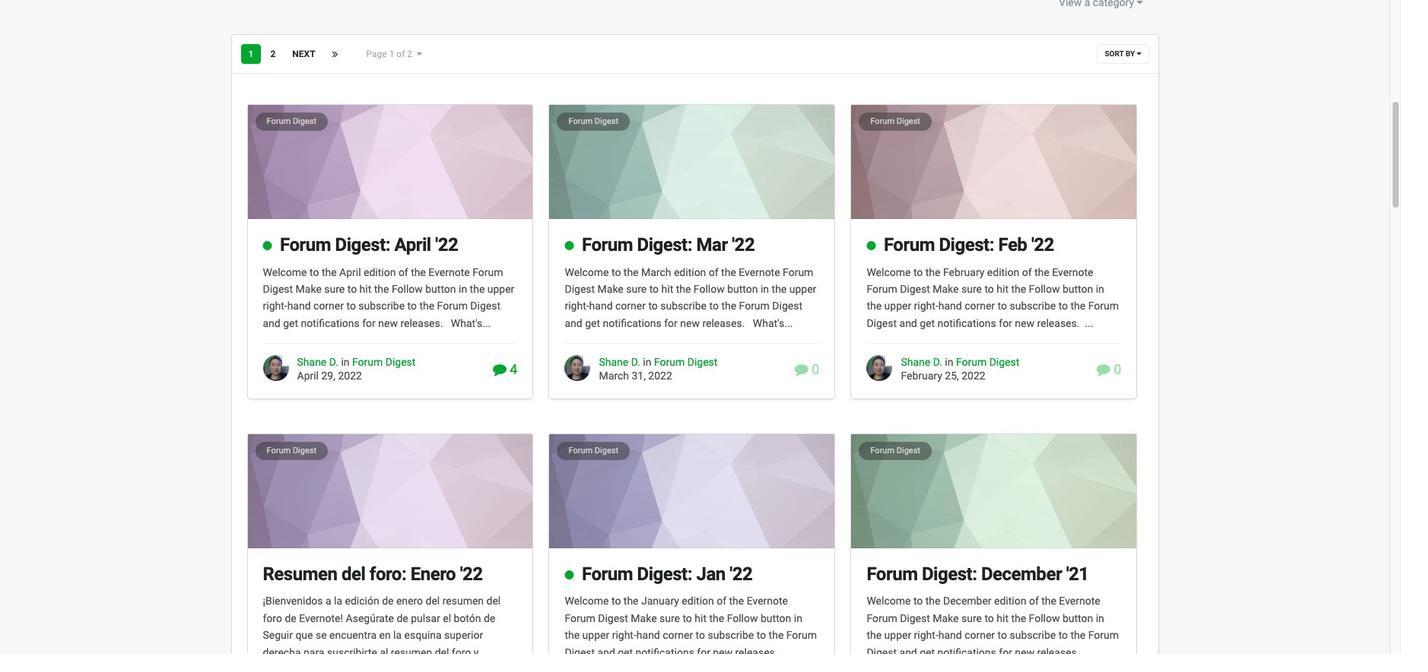 Task type: locate. For each thing, give the bounding box(es) containing it.
subscribe
[[359, 300, 405, 312], [661, 300, 707, 312], [1010, 300, 1056, 312], [708, 629, 754, 641], [1010, 629, 1056, 641]]

de
[[382, 595, 394, 607], [285, 612, 296, 624], [397, 612, 408, 624], [484, 612, 495, 624]]

del up the y...
[[487, 595, 501, 607]]

hand for forum digest: mar '22
[[589, 300, 613, 312]]

2 horizontal spatial april
[[394, 234, 431, 256]]

2 0 from the left
[[1111, 361, 1122, 377]]

2 2 from the left
[[407, 49, 412, 59]]

2 horizontal spatial d.
[[933, 356, 942, 368]]

1 vertical spatial march
[[599, 370, 629, 382]]

hand inside welcome to the february edition of the evernote forum digest   make sure to hit the follow button in the upper right-hand corner to subscribe to the forum digest and get notifications for new releases.       ...
[[939, 300, 962, 312]]

hit inside welcome to the march edition of the evernote forum digest      make sure to hit the follow button in the upper right-hand corner to subscribe to the forum digest and get notifications for new releases.        what's...
[[662, 283, 673, 295]]

que
[[295, 629, 313, 641]]

2 horizontal spatial 2022
[[962, 370, 986, 382]]

forum digest: feb '22
[[884, 234, 1054, 256]]

edition for april
[[364, 266, 396, 278]]

forum digest: feb '22 link
[[884, 234, 1054, 256]]

3 d. from the left
[[933, 356, 942, 368]]

the follow button for mar
[[676, 283, 758, 295]]

welcome for forum digest: jan '22
[[565, 595, 609, 607]]

sure for feb
[[962, 283, 982, 295]]

0 link for forum digest: feb '22
[[1097, 361, 1122, 377]]

1 horizontal spatial comment image
[[795, 363, 809, 376]]

corner for forum digest: jan '22
[[663, 629, 693, 641]]

1 d. from the left
[[329, 356, 338, 368]]

what's... inside welcome to the april edition of the evernote forum digest   make sure to hit the follow button in the upper right-hand corner to subscribe to the forum digest and get notifications for new releases.        what's...
[[451, 317, 491, 329]]

'22 right mar
[[732, 234, 755, 256]]

march
[[641, 266, 671, 278], [599, 370, 629, 382]]

caret down image inside page 1 of 2 link
[[417, 49, 422, 58]]

march down forum digest: mar '22 on the top of the page
[[641, 266, 671, 278]]

in
[[459, 283, 467, 295], [761, 283, 769, 295], [1096, 283, 1104, 295], [341, 356, 350, 368], [643, 356, 652, 368], [945, 356, 954, 368], [794, 612, 802, 624], [1096, 612, 1104, 624]]

edition down feb
[[987, 266, 1020, 278]]

forum digest: jan '22
[[582, 563, 753, 585]]

2 horizontal spatial shane
[[901, 356, 931, 368]]

2022 right 29,
[[338, 370, 362, 382]]

para
[[304, 646, 324, 654]]

29,
[[321, 370, 335, 382]]

3 2022 from the left
[[962, 370, 986, 382]]

march inside the shane d. in forum digest march 31, 2022
[[599, 370, 629, 382]]

hit inside welcome to the april edition of the evernote forum digest   make sure to hit the follow button in the upper right-hand corner to subscribe to the forum digest and get notifications for new releases.        what's...
[[360, 283, 371, 295]]

make inside welcome to the march edition of the evernote forum digest      make sure to hit the follow button in the upper right-hand corner to subscribe to the forum digest and get notifications for new releases.        what's...
[[598, 283, 624, 295]]

1
[[248, 49, 254, 59], [389, 49, 394, 59]]

1 horizontal spatial february
[[943, 266, 985, 278]]

welcome to the february edition of the evernote forum digest   make sure to hit the follow button in the upper right-hand corner to subscribe to the forum digest and get notifications for new releases.       ...
[[867, 266, 1119, 329]]

digest: left feb
[[939, 234, 994, 256]]

corner down forum digest: feb '22
[[965, 300, 995, 312]]

subscribe inside welcome to the march edition of the evernote forum digest      make sure to hit the follow button in the upper right-hand corner to subscribe to the forum digest and get notifications for new releases.        what's...
[[661, 300, 707, 312]]

1 vertical spatial april
[[339, 266, 361, 278]]

foro down superior
[[452, 646, 471, 654]]

comment image
[[493, 363, 507, 376], [795, 363, 809, 376]]

sure
[[324, 283, 345, 295], [626, 283, 647, 295], [962, 283, 982, 295], [660, 612, 680, 624], [962, 612, 982, 624]]

0 horizontal spatial 1
[[248, 49, 254, 59]]

get for forum digest: mar '22
[[585, 317, 600, 329]]

december left '21
[[981, 563, 1062, 585]]

hand inside the welcome to the january edition of the evernote forum digest   make sure to hit the follow button in the upper right-hand corner to subscribe to the forum digest and get notifications for new releases.       ...
[[637, 629, 660, 641]]

and for forum digest: feb '22
[[900, 317, 917, 329]]

the follow button inside welcome to the february edition of the evernote forum digest   make sure to hit the follow button in the upper right-hand corner to subscribe to the forum digest and get notifications for new releases.       ...
[[1011, 283, 1093, 295]]

of inside welcome to the february edition of the evernote forum digest   make sure to hit the follow button in the upper right-hand corner to subscribe to the forum digest and get notifications for new releases.       ...
[[1022, 266, 1032, 278]]

31,
[[632, 370, 646, 382]]

of down feb
[[1022, 266, 1032, 278]]

in inside welcome to the december edition of the evernote forum digest      make sure to hit the follow button in the upper right-hand corner to subscribe to the forum digest and get notifications for new releases.       ...
[[1096, 612, 1104, 624]]

1 2 from the left
[[270, 49, 276, 59]]

0 horizontal spatial shane d. link
[[297, 356, 338, 368]]

encuentra
[[329, 629, 377, 641]]

new inside welcome to the february edition of the evernote forum digest   make sure to hit the follow button in the upper right-hand corner to subscribe to the forum digest and get notifications for new releases.       ...
[[1015, 317, 1035, 329]]

caret down image
[[1137, 0, 1143, 8], [417, 49, 422, 58], [1137, 49, 1142, 57]]

0
[[809, 361, 820, 377], [1111, 361, 1122, 377]]

0 vertical spatial march
[[641, 266, 671, 278]]

0 horizontal spatial 0 link
[[795, 361, 820, 377]]

of down forum digest: december '21 at the right bottom of page
[[1029, 595, 1039, 607]]

2 what's... from the left
[[753, 317, 793, 329]]

shane d. link right shane d. icon
[[901, 356, 942, 368]]

forum digest link
[[267, 116, 317, 126], [569, 116, 618, 126], [871, 116, 920, 126], [352, 356, 416, 368], [654, 356, 718, 368], [956, 356, 1020, 368], [267, 446, 317, 455], [569, 446, 618, 455], [871, 446, 920, 455]]

0 horizontal spatial comment image
[[493, 363, 507, 376]]

welcome to the april edition of the evernote forum digest   make sure to hit the follow button in the upper right-hand corner to subscribe to the forum digest and get notifications for new releases.        what's...
[[263, 266, 515, 329]]

hit left follow
[[360, 283, 371, 295]]

1 horizontal spatial april
[[339, 266, 361, 278]]

'21
[[1066, 563, 1089, 585]]

edition for jan
[[682, 595, 714, 607]]

digest: up welcome to the december edition of the evernote forum digest      make sure to hit the follow button in the upper right-hand corner to subscribe to the forum digest and get notifications for new releases.       ...
[[922, 563, 977, 585]]

1 horizontal spatial 2022
[[648, 370, 672, 382]]

new inside the welcome to the january edition of the evernote forum digest   make sure to hit the follow button in the upper right-hand corner to subscribe to the forum digest and get notifications for new releases.       ...
[[713, 646, 733, 654]]

make down forum digest: mar '22 link
[[598, 283, 624, 295]]

1 circle image from the left
[[263, 240, 272, 251]]

sure for jan
[[660, 612, 680, 624]]

1 horizontal spatial resumen
[[443, 595, 484, 607]]

0 horizontal spatial february
[[901, 370, 942, 382]]

forum digest: jan '22 link
[[582, 563, 753, 585]]

april up follow
[[394, 234, 431, 256]]

of for forum digest: feb '22
[[1022, 266, 1032, 278]]

1 horizontal spatial 0
[[1111, 361, 1122, 377]]

forum digest: mar '22
[[582, 234, 755, 256]]

2 comment image from the left
[[795, 363, 809, 376]]

2022 inside the shane d. in forum digest march 31, 2022
[[648, 370, 672, 382]]

hand inside welcome to the march edition of the evernote forum digest      make sure to hit the follow button in the upper right-hand corner to subscribe to the forum digest and get notifications for new releases.        what's...
[[589, 300, 613, 312]]

resumen
[[443, 595, 484, 607], [391, 646, 432, 654]]

hit down jan
[[695, 612, 707, 624]]

'22 for forum digest: jan '22
[[730, 563, 753, 585]]

february left 25,
[[901, 370, 942, 382]]

shane d. link up 29,
[[297, 356, 338, 368]]

1 shane from the left
[[297, 356, 327, 368]]

la right a
[[334, 595, 342, 607]]

2 right 1 link
[[270, 49, 276, 59]]

of inside welcome to the december edition of the evernote forum digest      make sure to hit the follow button in the upper right-hand corner to subscribe to the forum digest and get notifications for new releases.       ...
[[1029, 595, 1039, 607]]

comment image for forum digest: april '22
[[493, 363, 507, 376]]

sure down forum digest: feb '22
[[962, 283, 982, 295]]

releases. inside welcome to the march edition of the evernote forum digest      make sure to hit the follow button in the upper right-hand corner to subscribe to the forum digest and get notifications for new releases.        what's...
[[702, 317, 745, 329]]

sure down 'january'
[[660, 612, 680, 624]]

to
[[310, 266, 319, 278], [612, 266, 621, 278], [914, 266, 923, 278], [347, 283, 357, 295], [649, 283, 659, 295], [985, 283, 994, 295], [346, 300, 356, 312], [407, 300, 417, 312], [648, 300, 658, 312], [709, 300, 719, 312], [998, 300, 1007, 312], [1059, 300, 1068, 312], [612, 595, 621, 607], [914, 595, 923, 607], [683, 612, 692, 624], [985, 612, 994, 624], [696, 629, 705, 641], [757, 629, 766, 641], [998, 629, 1007, 641], [1059, 629, 1068, 641]]

hit down forum digest: december '21 at the right bottom of page
[[997, 612, 1009, 624]]

'22 for forum digest: april '22
[[435, 234, 458, 256]]

2 0 link from the left
[[1097, 361, 1122, 377]]

'22 right 'enero'
[[460, 563, 483, 585]]

sure inside welcome to the april edition of the evernote forum digest   make sure to hit the follow button in the upper right-hand corner to subscribe to the forum digest and get notifications for new releases.        what's...
[[324, 283, 345, 295]]

for inside welcome to the february edition of the evernote forum digest   make sure to hit the follow button in the upper right-hand corner to subscribe to the forum digest and get notifications for new releases.       ...
[[999, 317, 1012, 329]]

1 horizontal spatial what's...
[[753, 317, 793, 329]]

get
[[283, 317, 298, 329], [585, 317, 600, 329], [920, 317, 935, 329], [618, 646, 633, 654], [920, 646, 935, 654]]

1 horizontal spatial la
[[393, 629, 402, 641]]

2 2022 from the left
[[648, 370, 672, 382]]

sure down forum digest: mar '22 on the top of the page
[[626, 283, 647, 295]]

0 horizontal spatial resumen
[[391, 646, 432, 654]]

welcome for forum digest: feb '22
[[867, 266, 911, 278]]

releases. for forum digest: feb '22
[[1037, 317, 1080, 329]]

what's... inside welcome to the march edition of the evernote forum digest      make sure to hit the follow button in the upper right-hand corner to subscribe to the forum digest and get notifications for new releases.        what's...
[[753, 317, 793, 329]]

right- for forum digest: feb '22
[[914, 300, 939, 312]]

'22
[[435, 234, 458, 256], [732, 234, 755, 256], [1031, 234, 1054, 256], [460, 563, 483, 585], [730, 563, 753, 585]]

notifications
[[301, 317, 360, 329], [603, 317, 662, 329], [938, 317, 996, 329], [636, 646, 694, 654], [938, 646, 996, 654]]

and inside the welcome to the january edition of the evernote forum digest   make sure to hit the follow button in the upper right-hand corner to subscribe to the forum digest and get notifications for new releases.       ...
[[598, 646, 615, 654]]

corner inside welcome to the march edition of the evernote forum digest      make sure to hit the follow button in the upper right-hand corner to subscribe to the forum digest and get notifications for new releases.        what's...
[[615, 300, 646, 312]]

new inside welcome to the march edition of the evernote forum digest      make sure to hit the follow button in the upper right-hand corner to subscribe to the forum digest and get notifications for new releases.        what's...
[[680, 317, 700, 329]]

forum digest: december '21 link
[[867, 563, 1089, 585]]

2022 right '31,'
[[648, 370, 672, 382]]

march inside welcome to the march edition of the evernote forum digest      make sure to hit the follow button in the upper right-hand corner to subscribe to the forum digest and get notifications for new releases.        what's...
[[641, 266, 671, 278]]

caret down image inside sort by link
[[1137, 49, 1142, 57]]

in inside shane d. in forum digest april 29, 2022
[[341, 356, 350, 368]]

welcome for forum digest: april '22
[[263, 266, 307, 278]]

0 horizontal spatial march
[[599, 370, 629, 382]]

d. right shane d. icon
[[933, 356, 942, 368]]

sure inside welcome to the february edition of the evernote forum digest   make sure to hit the follow button in the upper right-hand corner to subscribe to the forum digest and get notifications for new releases.       ...
[[962, 283, 982, 295]]

and inside welcome to the february edition of the evernote forum digest   make sure to hit the follow button in the upper right-hand corner to subscribe to the forum digest and get notifications for new releases.       ...
[[900, 317, 917, 329]]

in inside welcome to the april edition of the evernote forum digest   make sure to hit the follow button in the upper right-hand corner to subscribe to the forum digest and get notifications for new releases.        what's...
[[459, 283, 467, 295]]

sure down forum digest: december '21 at the right bottom of page
[[962, 612, 982, 624]]

2022
[[338, 370, 362, 382], [648, 370, 672, 382], [962, 370, 986, 382]]

1 shane d. image from the left
[[263, 355, 289, 381]]

2 circle image from the left
[[565, 240, 574, 251]]

and for forum digest: mar '22
[[565, 317, 583, 329]]

edition down jan
[[682, 595, 714, 607]]

1 horizontal spatial d.
[[631, 356, 640, 368]]

hit down forum digest: mar '22 link
[[662, 283, 673, 295]]

de right the botón
[[484, 612, 495, 624]]

d. inside shane d. in forum digest february 25, 2022
[[933, 356, 942, 368]]

0 horizontal spatial circle image
[[263, 240, 272, 251]]

for
[[362, 317, 376, 329], [664, 317, 678, 329], [999, 317, 1012, 329], [697, 646, 710, 654], [999, 646, 1012, 654]]

notifications inside welcome to the march edition of the evernote forum digest      make sure to hit the follow button in the upper right-hand corner to subscribe to the forum digest and get notifications for new releases.        what's...
[[603, 317, 662, 329]]

d.
[[329, 356, 338, 368], [631, 356, 640, 368], [933, 356, 942, 368]]

edition inside welcome to the april edition of the evernote forum digest   make sure to hit the follow button in the upper right-hand corner to subscribe to the forum digest and get notifications for new releases.        what's...
[[364, 266, 396, 278]]

0 vertical spatial foro
[[263, 612, 282, 624]]

2022 for mar
[[648, 370, 672, 382]]

sure for mar
[[626, 283, 647, 295]]

edition
[[364, 266, 396, 278], [674, 266, 706, 278], [987, 266, 1020, 278], [682, 595, 714, 607], [994, 595, 1027, 607]]

shane d. image for forum digest: mar '22
[[565, 355, 591, 381]]

2022 inside shane d. in forum digest february 25, 2022
[[962, 370, 986, 382]]

2 shane d. image from the left
[[565, 355, 591, 381]]

upper inside welcome to the december edition of the evernote forum digest      make sure to hit the follow button in the upper right-hand corner to subscribe to the forum digest and get notifications for new releases.       ...
[[884, 629, 911, 641]]

1 0 link from the left
[[795, 361, 820, 377]]

1 shane d. link from the left
[[297, 356, 338, 368]]

upper
[[487, 283, 515, 295], [789, 283, 817, 295], [884, 300, 911, 312], [582, 629, 610, 641], [884, 629, 911, 641]]

resumen up the botón
[[443, 595, 484, 607]]

edition inside the welcome to the january edition of the evernote forum digest   make sure to hit the follow button in the upper right-hand corner to subscribe to the forum digest and get notifications for new releases.       ...
[[682, 595, 714, 607]]

1 vertical spatial foro
[[452, 646, 471, 654]]

in inside shane d. in forum digest february 25, 2022
[[945, 356, 954, 368]]

the follow button down mar
[[676, 283, 758, 295]]

2
[[270, 49, 276, 59], [407, 49, 412, 59]]

caret down image up sort by link
[[1137, 0, 1143, 8]]

1 horizontal spatial march
[[641, 266, 671, 278]]

digest: up 'january'
[[637, 563, 692, 585]]

0 horizontal spatial la
[[334, 595, 342, 607]]

for inside welcome to the december edition of the evernote forum digest      make sure to hit the follow button in the upper right-hand corner to subscribe to the forum digest and get notifications for new releases.       ...
[[999, 646, 1012, 654]]

april down forum digest: april '22 link
[[339, 266, 361, 278]]

resumen down 'esquina'
[[391, 646, 432, 654]]

d. for forum digest: mar '22
[[631, 356, 640, 368]]

right- inside welcome to the march edition of the evernote forum digest      make sure to hit the follow button in the upper right-hand corner to subscribe to the forum digest and get notifications for new releases.        what's...
[[565, 300, 589, 312]]

forum digest: mar '22 link
[[582, 234, 755, 256]]

upper inside the welcome to the january edition of the evernote forum digest   make sure to hit the follow button in the upper right-hand corner to subscribe to the forum digest and get notifications for new releases.       ...
[[582, 629, 610, 641]]

the follow button inside welcome to the march edition of the evernote forum digest      make sure to hit the follow button in the upper right-hand corner to subscribe to the forum digest and get notifications for new releases.        what's...
[[676, 283, 758, 295]]

1 horizontal spatial 0 link
[[1097, 361, 1122, 377]]

releases. inside the welcome to the january edition of the evernote forum digest   make sure to hit the follow button in the upper right-hand corner to subscribe to the forum digest and get notifications for new releases.       ...
[[735, 646, 778, 654]]

¡bienvenidos
[[263, 595, 323, 607]]

notifications for forum digest: jan '22
[[636, 646, 694, 654]]

digest: for december
[[922, 563, 977, 585]]

shane d. link up '31,'
[[599, 356, 640, 368]]

evernote for forum digest: april '22
[[429, 266, 470, 278]]

april
[[394, 234, 431, 256], [339, 266, 361, 278], [297, 370, 319, 382]]

upper inside welcome to the march edition of the evernote forum digest      make sure to hit the follow button in the upper right-hand corner to subscribe to the forum digest and get notifications for new releases.        what's...
[[789, 283, 817, 295]]

and
[[263, 317, 281, 329], [565, 317, 583, 329], [900, 317, 917, 329], [598, 646, 615, 654], [900, 646, 917, 654]]

shane d. in forum digest february 25, 2022
[[901, 356, 1020, 382]]

the follow button inside the welcome to the january edition of the evernote forum digest   make sure to hit the follow button in the upper right-hand corner to subscribe to the forum digest and get notifications for new releases.       ...
[[709, 612, 791, 624]]

2022 inside shane d. in forum digest april 29, 2022
[[338, 370, 362, 382]]

shane for forum digest: mar '22
[[599, 356, 629, 368]]

make down "forum digest: april '22"
[[296, 283, 322, 295]]

the follow button down jan
[[709, 612, 791, 624]]

comment image inside 4 'link'
[[493, 363, 507, 376]]

of up follow
[[399, 266, 408, 278]]

get inside the welcome to the january edition of the evernote forum digest   make sure to hit the follow button in the upper right-hand corner to subscribe to the forum digest and get notifications for new releases.       ...
[[618, 646, 633, 654]]

corner up the shane d. in forum digest march 31, 2022
[[615, 300, 646, 312]]

corner
[[313, 300, 344, 312], [615, 300, 646, 312], [965, 300, 995, 312], [663, 629, 693, 641], [965, 629, 995, 641]]

2022 for feb
[[962, 370, 986, 382]]

notifications inside the welcome to the january edition of the evernote forum digest   make sure to hit the follow button in the upper right-hand corner to subscribe to the forum digest and get notifications for new releases.       ...
[[636, 646, 694, 654]]

0 vertical spatial resumen
[[443, 595, 484, 607]]

1 what's... from the left
[[451, 317, 491, 329]]

new
[[378, 317, 398, 329], [680, 317, 700, 329], [1015, 317, 1035, 329], [713, 646, 733, 654], [1015, 646, 1035, 654]]

edition for feb
[[987, 266, 1020, 278]]

d. up 29,
[[329, 356, 338, 368]]

resumen del foro: enero '22
[[263, 563, 483, 585]]

corner down 'january'
[[663, 629, 693, 641]]

corner down forum digest: december '21 at the right bottom of page
[[965, 629, 995, 641]]

shane d. image
[[263, 355, 289, 381], [565, 355, 591, 381]]

circle image for forum digest: mar '22
[[565, 240, 574, 251]]

get inside welcome to the march edition of the evernote forum digest      make sure to hit the follow button in the upper right-hand corner to subscribe to the forum digest and get notifications for new releases.        what's...
[[585, 317, 600, 329]]

of down mar
[[709, 266, 719, 278]]

2 vertical spatial april
[[297, 370, 319, 382]]

caret down image right by
[[1137, 49, 1142, 57]]

2 right page
[[407, 49, 412, 59]]

2 horizontal spatial circle image
[[867, 240, 876, 251]]

in inside welcome to the march edition of the evernote forum digest      make sure to hit the follow button in the upper right-hand corner to subscribe to the forum digest and get notifications for new releases.        what's...
[[761, 283, 769, 295]]

evernote inside welcome to the february edition of the evernote forum digest   make sure to hit the follow button in the upper right-hand corner to subscribe to the forum digest and get notifications for new releases.       ...
[[1052, 266, 1094, 278]]

hand
[[287, 300, 311, 312], [589, 300, 613, 312], [939, 300, 962, 312], [637, 629, 660, 641], [939, 629, 962, 641]]

the follow button
[[676, 283, 758, 295], [1011, 283, 1093, 295], [709, 612, 791, 624], [1011, 612, 1093, 624]]

1 horizontal spatial shane d. link
[[599, 356, 640, 368]]

0 horizontal spatial shane
[[297, 356, 327, 368]]

make inside the welcome to the january edition of the evernote forum digest   make sure to hit the follow button in the upper right-hand corner to subscribe to the forum digest and get notifications for new releases.       ...
[[631, 612, 657, 624]]

hit inside the welcome to the january edition of the evernote forum digest   make sure to hit the follow button in the upper right-hand corner to subscribe to the forum digest and get notifications for new releases.       ...
[[695, 612, 707, 624]]

d. up '31,'
[[631, 356, 640, 368]]

digest: for april
[[335, 234, 390, 256]]

0 horizontal spatial 2
[[270, 49, 276, 59]]

2 shane from the left
[[599, 356, 629, 368]]

shane d. link for forum digest: mar '22
[[599, 356, 640, 368]]

december down forum digest: december '21 at the right bottom of page
[[943, 595, 992, 607]]

edition down forum digest: mar '22 link
[[674, 266, 706, 278]]

page 1 of 2 link
[[359, 44, 430, 64]]

evernote
[[429, 266, 470, 278], [739, 266, 780, 278], [1052, 266, 1094, 278], [747, 595, 788, 607], [1059, 595, 1101, 607]]

1 horizontal spatial circle image
[[565, 240, 574, 251]]

digest:
[[335, 234, 390, 256], [637, 234, 692, 256], [939, 234, 994, 256], [637, 563, 692, 585], [922, 563, 977, 585]]

3 circle image from the left
[[867, 240, 876, 251]]

make down forum digest: december '21 at the right bottom of page
[[933, 612, 959, 624]]

0 horizontal spatial shane d. image
[[263, 355, 289, 381]]

page
[[366, 49, 387, 59]]

for for forum digest: mar '22
[[664, 317, 678, 329]]

foro up seguir
[[263, 612, 282, 624]]

new for forum digest: jan '22
[[713, 646, 733, 654]]

2 shane d. link from the left
[[599, 356, 640, 368]]

foro
[[263, 612, 282, 624], [452, 646, 471, 654]]

shane inside shane d. in forum digest february 25, 2022
[[901, 356, 931, 368]]

'22 up button
[[435, 234, 458, 256]]

shane d. image left 29,
[[263, 355, 289, 381]]

make down forum digest: feb '22
[[933, 283, 959, 295]]

corner inside welcome to the february edition of the evernote forum digest   make sure to hit the follow button in the upper right-hand corner to subscribe to the forum digest and get notifications for new releases.       ...
[[965, 300, 995, 312]]

make inside welcome to the april edition of the evernote forum digest   make sure to hit the follow button in the upper right-hand corner to subscribe to the forum digest and get notifications for new releases.        what's...
[[296, 283, 322, 295]]

shane
[[297, 356, 327, 368], [599, 356, 629, 368], [901, 356, 931, 368]]

1 right page
[[389, 49, 394, 59]]

2 d. from the left
[[631, 356, 640, 368]]

make down 'january'
[[631, 612, 657, 624]]

february
[[943, 266, 985, 278], [901, 370, 942, 382]]

circle image for forum digest: april '22
[[263, 240, 272, 251]]

1 2022 from the left
[[338, 370, 362, 382]]

evernote inside welcome to the march edition of the evernote forum digest      make sure to hit the follow button in the upper right-hand corner to subscribe to the forum digest and get notifications for new releases.        what's...
[[739, 266, 780, 278]]

2022 right 25,
[[962, 370, 986, 382]]

get for forum digest: jan '22
[[618, 646, 633, 654]]

of inside the welcome to the january edition of the evernote forum digest   make sure to hit the follow button in the upper right-hand corner to subscribe to the forum digest and get notifications for new releases.       ...
[[717, 595, 727, 607]]

shane inside the shane d. in forum digest march 31, 2022
[[599, 356, 629, 368]]

la
[[334, 595, 342, 607], [393, 629, 402, 641]]

0 link for forum digest: mar '22
[[795, 361, 820, 377]]

the follow button down '21
[[1011, 612, 1093, 624]]

0 horizontal spatial d.
[[329, 356, 338, 368]]

feb
[[998, 234, 1027, 256]]

1 left 2 link
[[248, 49, 254, 59]]

2 horizontal spatial shane d. link
[[901, 356, 942, 368]]

subscribe inside the welcome to the january edition of the evernote forum digest   make sure to hit the follow button in the upper right-hand corner to subscribe to the forum digest and get notifications for new releases.       ...
[[708, 629, 754, 641]]

del
[[341, 563, 365, 585], [426, 595, 440, 607], [487, 595, 501, 607], [435, 646, 449, 654]]

3 shane from the left
[[901, 356, 931, 368]]

25,
[[945, 370, 959, 382]]

0 horizontal spatial april
[[297, 370, 319, 382]]

february down forum digest: feb '22 link
[[943, 266, 985, 278]]

3 shane d. link from the left
[[901, 356, 942, 368]]

1 horizontal spatial foro
[[452, 646, 471, 654]]

hit down feb
[[997, 283, 1009, 295]]

of down jan
[[717, 595, 727, 607]]

circle image
[[263, 240, 272, 251], [565, 240, 574, 251], [867, 240, 876, 251]]

0 horizontal spatial 2022
[[338, 370, 362, 382]]

2 1 from the left
[[389, 49, 394, 59]]

make
[[296, 283, 322, 295], [598, 283, 624, 295], [933, 283, 959, 295], [631, 612, 657, 624], [933, 612, 959, 624]]

caret down image for sort by
[[1137, 49, 1142, 57]]

derecha
[[263, 646, 301, 654]]

1 horizontal spatial 2
[[407, 49, 412, 59]]

the follow button down feb
[[1011, 283, 1093, 295]]

make for forum digest: april '22
[[296, 283, 322, 295]]

sure down forum digest: april '22 link
[[324, 283, 345, 295]]

digest
[[293, 116, 317, 126], [595, 116, 618, 126], [897, 116, 920, 126], [263, 283, 293, 295], [565, 283, 595, 295], [900, 283, 930, 295], [470, 300, 501, 312], [772, 300, 803, 312], [867, 317, 897, 329], [386, 356, 416, 368], [687, 356, 718, 368], [989, 356, 1020, 368], [293, 446, 317, 455], [595, 446, 618, 455], [897, 446, 920, 455], [598, 612, 628, 624], [900, 612, 930, 624], [565, 646, 595, 654], [867, 646, 897, 654]]

april left 29,
[[297, 370, 319, 382]]

of
[[397, 49, 405, 59], [399, 266, 408, 278], [709, 266, 719, 278], [1022, 266, 1032, 278], [717, 595, 727, 607], [1029, 595, 1039, 607]]

welcome inside welcome to the december edition of the evernote forum digest      make sure to hit the follow button in the upper right-hand corner to subscribe to the forum digest and get notifications for new releases.       ...
[[867, 595, 911, 607]]

right- for forum digest: jan '22
[[612, 629, 637, 641]]

of inside welcome to the april edition of the evernote forum digest   make sure to hit the follow button in the upper right-hand corner to subscribe to the forum digest and get notifications for new releases.        what's...
[[399, 266, 408, 278]]

1 0 from the left
[[809, 361, 820, 377]]

shane d. image left '31,'
[[565, 355, 591, 381]]

y...
[[474, 646, 487, 654]]

and for forum digest: jan '22
[[598, 646, 615, 654]]

notifications inside welcome to the february edition of the evernote forum digest   make sure to hit the follow button in the upper right-hand corner to subscribe to the forum digest and get notifications for new releases.       ...
[[938, 317, 996, 329]]

caret down image right page
[[417, 49, 422, 58]]

get inside welcome to the december edition of the evernote forum digest      make sure to hit the follow button in the upper right-hand corner to subscribe to the forum digest and get notifications for new releases.       ...
[[920, 646, 935, 654]]

make for forum digest: mar '22
[[598, 283, 624, 295]]

1 comment image from the left
[[493, 363, 507, 376]]

right- inside welcome to the february edition of the evernote forum digest   make sure to hit the follow button in the upper right-hand corner to subscribe to the forum digest and get notifications for new releases.       ...
[[914, 300, 939, 312]]

d. for forum digest: april '22
[[329, 356, 338, 368]]

'22 right jan
[[730, 563, 753, 585]]

edition down "forum digest: april '22"
[[364, 266, 396, 278]]

right-
[[263, 300, 287, 312], [565, 300, 589, 312], [914, 300, 939, 312], [612, 629, 637, 641], [914, 629, 939, 641]]

releases. inside welcome to the february edition of the evernote forum digest   make sure to hit the follow button in the upper right-hand corner to subscribe to the forum digest and get notifications for new releases.       ...
[[1037, 317, 1080, 329]]

hit inside welcome to the february edition of the evernote forum digest   make sure to hit the follow button in the upper right-hand corner to subscribe to the forum digest and get notifications for new releases.       ...
[[997, 283, 1009, 295]]

'22 right feb
[[1031, 234, 1054, 256]]

1 vertical spatial february
[[901, 370, 942, 382]]

edition down forum digest: december '21 at the right bottom of page
[[994, 595, 1027, 607]]

0 for forum digest: feb '22
[[1111, 361, 1122, 377]]

right- inside welcome to the december edition of the evernote forum digest      make sure to hit the follow button in the upper right-hand corner to subscribe to the forum digest and get notifications for new releases.       ...
[[914, 629, 939, 641]]

make inside welcome to the february edition of the evernote forum digest   make sure to hit the follow button in the upper right-hand corner to subscribe to the forum digest and get notifications for new releases.       ...
[[933, 283, 959, 295]]

sure inside welcome to the march edition of the evernote forum digest      make sure to hit the follow button in the upper right-hand corner to subscribe to the forum digest and get notifications for new releases.        what's...
[[626, 283, 647, 295]]

sure inside the welcome to the january edition of the evernote forum digest   make sure to hit the follow button in the upper right-hand corner to subscribe to the forum digest and get notifications for new releases.       ...
[[660, 612, 680, 624]]

0 horizontal spatial 0
[[809, 361, 820, 377]]

what's...
[[451, 317, 491, 329], [753, 317, 793, 329]]

1 vertical spatial december
[[943, 595, 992, 607]]

notifications inside welcome to the december edition of the evernote forum digest      make sure to hit the follow button in the upper right-hand corner to subscribe to the forum digest and get notifications for new releases.       ...
[[938, 646, 996, 654]]

sort by
[[1105, 49, 1137, 58]]

march left '31,'
[[599, 370, 629, 382]]

right- for forum digest: mar '22
[[565, 300, 589, 312]]

and inside welcome to the april edition of the evernote forum digest   make sure to hit the follow button in the upper right-hand corner to subscribe to the forum digest and get notifications for new releases.        what's...
[[263, 317, 281, 329]]

upper inside welcome to the february edition of the evernote forum digest   make sure to hit the follow button in the upper right-hand corner to subscribe to the forum digest and get notifications for new releases.       ...
[[884, 300, 911, 312]]

and inside welcome to the march edition of the evernote forum digest      make sure to hit the follow button in the upper right-hand corner to subscribe to the forum digest and get notifications for new releases.        what's...
[[565, 317, 583, 329]]

digest: left mar
[[637, 234, 692, 256]]

0 vertical spatial february
[[943, 266, 985, 278]]

welcome
[[263, 266, 307, 278], [565, 266, 609, 278], [867, 266, 911, 278], [565, 595, 609, 607], [867, 595, 911, 607]]

welcome inside the welcome to the january edition of the evernote forum digest   make sure to hit the follow button in the upper right-hand corner to subscribe to the forum digest and get notifications for new releases.       ...
[[565, 595, 609, 607]]

forum
[[267, 116, 291, 126], [569, 116, 593, 126], [871, 116, 895, 126], [280, 234, 331, 256], [582, 234, 633, 256], [884, 234, 935, 256], [473, 266, 503, 278], [783, 266, 814, 278], [867, 283, 897, 295], [437, 300, 468, 312], [739, 300, 770, 312], [1088, 300, 1119, 312], [352, 356, 383, 368], [654, 356, 685, 368], [956, 356, 987, 368], [267, 446, 291, 455], [569, 446, 593, 455], [871, 446, 895, 455], [582, 563, 633, 585], [867, 563, 918, 585], [565, 612, 595, 624], [867, 612, 897, 624], [786, 629, 817, 641], [1088, 629, 1119, 641]]

1 horizontal spatial shane
[[599, 356, 629, 368]]

1 horizontal spatial shane d. image
[[565, 355, 591, 381]]

1 horizontal spatial 1
[[389, 49, 394, 59]]

evernote inside welcome to the april edition of the evernote forum digest   make sure to hit the follow button in the upper right-hand corner to subscribe to the forum digest and get notifications for new releases.        what's...
[[429, 266, 470, 278]]

releases. for forum digest: jan '22
[[735, 646, 778, 654]]

la right en on the bottom left of page
[[393, 629, 402, 641]]

corner for forum digest: mar '22
[[615, 300, 646, 312]]

corner up shane d. in forum digest april 29, 2022
[[313, 300, 344, 312]]

edition inside welcome to the february edition of the evernote forum digest   make sure to hit the follow button in the upper right-hand corner to subscribe to the forum digest and get notifications for new releases.       ...
[[987, 266, 1020, 278]]

digest: up welcome to the april edition of the evernote forum digest   make sure to hit the follow button in the upper right-hand corner to subscribe to the forum digest and get notifications for new releases.        what's...
[[335, 234, 390, 256]]

asegúrate
[[346, 612, 394, 624]]

shane d. in forum digest march 31, 2022
[[599, 356, 718, 382]]

hand for forum digest: jan '22
[[637, 629, 660, 641]]

april inside welcome to the april edition of the evernote forum digest   make sure to hit the follow button in the upper right-hand corner to subscribe to the forum digest and get notifications for new releases.        what's...
[[339, 266, 361, 278]]

0 horizontal spatial what's...
[[451, 317, 491, 329]]



Task type: vqa. For each thing, say whether or not it's contained in the screenshot.
Shane D. in Forum Digest March 31, 2022
yes



Task type: describe. For each thing, give the bounding box(es) containing it.
new for forum digest: feb '22
[[1015, 317, 1035, 329]]

hand for forum digest: feb '22
[[939, 300, 962, 312]]

hand inside welcome to the april edition of the evernote forum digest   make sure to hit the follow button in the upper right-hand corner to subscribe to the forum digest and get notifications for new releases.        what's...
[[287, 300, 311, 312]]

se
[[316, 629, 327, 641]]

shane for forum digest: april '22
[[297, 356, 327, 368]]

shane d. link for forum digest: april '22
[[297, 356, 338, 368]]

forum inside shane d. in forum digest february 25, 2022
[[956, 356, 987, 368]]

the follow button inside welcome to the december edition of the evernote forum digest      make sure to hit the follow button in the upper right-hand corner to subscribe to the forum digest and get notifications for new releases.       ...
[[1011, 612, 1093, 624]]

forum digest: april '22 link
[[280, 234, 458, 256]]

of for forum digest: april '22
[[399, 266, 408, 278]]

notifications for forum digest: mar '22
[[603, 317, 662, 329]]

new inside welcome to the april edition of the evernote forum digest   make sure to hit the follow button in the upper right-hand corner to subscribe to the forum digest and get notifications for new releases.        what's...
[[378, 317, 398, 329]]

de left enero
[[382, 595, 394, 607]]

upper for forum digest: jan '22
[[582, 629, 610, 641]]

2022 for april
[[338, 370, 362, 382]]

upper for forum digest: feb '22
[[884, 300, 911, 312]]

'22 for forum digest: mar '22
[[732, 234, 755, 256]]

circle image
[[565, 570, 574, 580]]

hit inside welcome to the december edition of the evernote forum digest      make sure to hit the follow button in the upper right-hand corner to subscribe to the forum digest and get notifications for new releases.       ...
[[997, 612, 1009, 624]]

resumen del foro: enero '22 link
[[263, 563, 483, 585]]

edition for mar
[[674, 266, 706, 278]]

enero
[[396, 595, 423, 607]]

hand inside welcome to the december edition of the evernote forum digest      make sure to hit the follow button in the upper right-hand corner to subscribe to the forum digest and get notifications for new releases.       ...
[[939, 629, 962, 641]]

d. for forum digest: feb '22
[[933, 356, 942, 368]]

edición
[[345, 595, 379, 607]]

evernote for forum digest: jan '22
[[747, 595, 788, 607]]

welcome to the march edition of the evernote forum digest      make sure to hit the follow button in the upper right-hand corner to subscribe to the forum digest and get notifications for new releases.        what's...
[[565, 266, 817, 329]]

the follow button for feb
[[1011, 283, 1093, 295]]

2 link
[[263, 44, 283, 64]]

by
[[1126, 49, 1135, 58]]

hit for jan
[[695, 612, 707, 624]]

in inside welcome to the february edition of the evernote forum digest   make sure to hit the follow button in the upper right-hand corner to subscribe to the forum digest and get notifications for new releases.       ...
[[1096, 283, 1104, 295]]

in inside the shane d. in forum digest march 31, 2022
[[643, 356, 652, 368]]

evernote!
[[299, 612, 343, 624]]

make for forum digest: feb '22
[[933, 283, 959, 295]]

corner inside welcome to the april edition of the evernote forum digest   make sure to hit the follow button in the upper right-hand corner to subscribe to the forum digest and get notifications for new releases.        what's...
[[313, 300, 344, 312]]

in inside the welcome to the january edition of the evernote forum digest   make sure to hit the follow button in the upper right-hand corner to subscribe to the forum digest and get notifications for new releases.       ...
[[794, 612, 802, 624]]

en
[[379, 629, 391, 641]]

button
[[425, 283, 456, 295]]

subscribe inside welcome to the april edition of the evernote forum digest   make sure to hit the follow button in the upper right-hand corner to subscribe to the forum digest and get notifications for new releases.        what's...
[[359, 300, 405, 312]]

jan
[[696, 563, 726, 585]]

for inside welcome to the april edition of the evernote forum digest   make sure to hit the follow button in the upper right-hand corner to subscribe to the forum digest and get notifications for new releases.        what's...
[[362, 317, 376, 329]]

subscribe for forum digest: feb '22
[[1010, 300, 1056, 312]]

subscribe for forum digest: jan '22
[[708, 629, 754, 641]]

al
[[380, 646, 388, 654]]

hit for feb
[[997, 283, 1009, 295]]

page 1 of 2
[[366, 49, 417, 59]]

mar
[[696, 234, 728, 256]]

del up edición
[[341, 563, 365, 585]]

get for forum digest: feb '22
[[920, 317, 935, 329]]

subscribe for forum digest: mar '22
[[661, 300, 707, 312]]

february inside shane d. in forum digest february 25, 2022
[[901, 370, 942, 382]]

0 vertical spatial la
[[334, 595, 342, 607]]

0 horizontal spatial foro
[[263, 612, 282, 624]]

get inside welcome to the april edition of the evernote forum digest   make sure to hit the follow button in the upper right-hand corner to subscribe to the forum digest and get notifications for new releases.        what's...
[[283, 317, 298, 329]]

next link
[[285, 44, 323, 64]]

1 link
[[241, 44, 261, 64]]

botón
[[454, 612, 481, 624]]

notifications inside welcome to the april edition of the evernote forum digest   make sure to hit the follow button in the upper right-hand corner to subscribe to the forum digest and get notifications for new releases.        what's...
[[301, 317, 360, 329]]

releases. inside welcome to the april edition of the evernote forum digest   make sure to hit the follow button in the upper right-hand corner to subscribe to the forum digest and get notifications for new releases.        what's...
[[400, 317, 443, 329]]

new inside welcome to the december edition of the evernote forum digest      make sure to hit the follow button in the upper right-hand corner to subscribe to the forum digest and get notifications for new releases.       ...
[[1015, 646, 1035, 654]]

superior
[[444, 629, 483, 641]]

make for forum digest: jan '22
[[631, 612, 657, 624]]

0 vertical spatial april
[[394, 234, 431, 256]]

1 vertical spatial la
[[393, 629, 402, 641]]

sort by link
[[1097, 44, 1149, 64]]

digest inside the shane d. in forum digest march 31, 2022
[[687, 356, 718, 368]]

1 vertical spatial resumen
[[391, 646, 432, 654]]

shane d. image for forum digest: april '22
[[263, 355, 289, 381]]

corner inside welcome to the december edition of the evernote forum digest      make sure to hit the follow button in the upper right-hand corner to subscribe to the forum digest and get notifications for new releases.       ...
[[965, 629, 995, 641]]

february inside welcome to the february edition of the evernote forum digest   make sure to hit the follow button in the upper right-hand corner to subscribe to the forum digest and get notifications for new releases.       ...
[[943, 266, 985, 278]]

notifications for forum digest: feb '22
[[938, 317, 996, 329]]

sure for april
[[324, 283, 345, 295]]

4
[[507, 361, 518, 377]]

upper inside welcome to the april edition of the evernote forum digest   make sure to hit the follow button in the upper right-hand corner to subscribe to the forum digest and get notifications for new releases.        what's...
[[487, 283, 515, 295]]

shane d. link for forum digest: feb '22
[[901, 356, 942, 368]]

evernote for forum digest: feb '22
[[1052, 266, 1094, 278]]

0 vertical spatial december
[[981, 563, 1062, 585]]

digest inside shane d. in forum digest february 25, 2022
[[989, 356, 1020, 368]]

and inside welcome to the december edition of the evernote forum digest      make sure to hit the follow button in the upper right-hand corner to subscribe to the forum digest and get notifications for new releases.       ...
[[900, 646, 917, 654]]

shane d. in forum digest april 29, 2022
[[297, 356, 416, 382]]

for for forum digest: jan '22
[[697, 646, 710, 654]]

sort
[[1105, 49, 1124, 58]]

caret down image for page 1 of 2
[[417, 49, 422, 58]]

of for forum digest: jan '22
[[717, 595, 727, 607]]

digest: for mar
[[637, 234, 692, 256]]

make inside welcome to the december edition of the evernote forum digest      make sure to hit the follow button in the upper right-hand corner to subscribe to the forum digest and get notifications for new releases.       ...
[[933, 612, 959, 624]]

foro:
[[370, 563, 406, 585]]

welcome to the january edition of the evernote forum digest   make sure to hit the follow button in the upper right-hand corner to subscribe to the forum digest and get notifications for new releases.       ...
[[565, 595, 817, 654]]

forum digest: december '21
[[867, 563, 1089, 585]]

0 for forum digest: mar '22
[[809, 361, 820, 377]]

shane for forum digest: feb '22
[[901, 356, 931, 368]]

subscribe inside welcome to the december edition of the evernote forum digest      make sure to hit the follow button in the upper right-hand corner to subscribe to the forum digest and get notifications for new releases.       ...
[[1010, 629, 1056, 641]]

shane d. image
[[867, 355, 893, 381]]

comment image for forum digest: mar '22
[[795, 363, 809, 376]]

releases. inside welcome to the december edition of the evernote forum digest      make sure to hit the follow button in the upper right-hand corner to subscribe to the forum digest and get notifications for new releases.       ...
[[1037, 646, 1080, 654]]

a
[[326, 595, 331, 607]]

del up the pulsar
[[426, 595, 440, 607]]

comment image
[[1097, 363, 1111, 376]]

january
[[641, 595, 679, 607]]

1 1 from the left
[[248, 49, 254, 59]]

last page image
[[332, 49, 338, 59]]

pulsar
[[411, 612, 440, 624]]

right- inside welcome to the april edition of the evernote forum digest   make sure to hit the follow button in the upper right-hand corner to subscribe to the forum digest and get notifications for new releases.        what's...
[[263, 300, 287, 312]]

digest: for jan
[[637, 563, 692, 585]]

releases. for forum digest: mar '22
[[702, 317, 745, 329]]

of right page
[[397, 49, 405, 59]]

enero
[[411, 563, 456, 585]]

¡bienvenidos a la edición de enero del resumen del foro de evernote!      asegúrate de pulsar el botón de seguir que se encuentra en la esquina superior derecha para suscribirte al resumen del foro y...
[[263, 595, 501, 654]]

'22 for forum digest: feb '22
[[1031, 234, 1054, 256]]

digest: for feb
[[939, 234, 994, 256]]

hit for april
[[360, 283, 371, 295]]

forum inside the shane d. in forum digest march 31, 2022
[[654, 356, 685, 368]]

follow
[[392, 283, 423, 295]]

next
[[292, 49, 315, 59]]

forum digest: april '22
[[280, 234, 458, 256]]

welcome to the december edition of the evernote forum digest      make sure to hit the follow button in the upper right-hand corner to subscribe to the forum digest and get notifications for new releases.       ...
[[867, 595, 1119, 654]]

welcome for forum digest: mar '22
[[565, 266, 609, 278]]

suscribirte
[[327, 646, 377, 654]]

sure inside welcome to the december edition of the evernote forum digest      make sure to hit the follow button in the upper right-hand corner to subscribe to the forum digest and get notifications for new releases.       ...
[[962, 612, 982, 624]]

edition inside welcome to the december edition of the evernote forum digest      make sure to hit the follow button in the upper right-hand corner to subscribe to the forum digest and get notifications for new releases.       ...
[[994, 595, 1027, 607]]

circle image for forum digest: feb '22
[[867, 240, 876, 251]]

december inside welcome to the december edition of the evernote forum digest      make sure to hit the follow button in the upper right-hand corner to subscribe to the forum digest and get notifications for new releases.       ...
[[943, 595, 992, 607]]

hit for mar
[[662, 283, 673, 295]]

corner for forum digest: feb '22
[[965, 300, 995, 312]]

for for forum digest: feb '22
[[999, 317, 1012, 329]]

upper for forum digest: mar '22
[[789, 283, 817, 295]]

new for forum digest: mar '22
[[680, 317, 700, 329]]

de down the ¡bienvenidos
[[285, 612, 296, 624]]

el
[[443, 612, 451, 624]]

of for forum digest: mar '22
[[709, 266, 719, 278]]

de down enero
[[397, 612, 408, 624]]

resumen
[[263, 563, 337, 585]]

evernote for forum digest: mar '22
[[739, 266, 780, 278]]

april inside shane d. in forum digest april 29, 2022
[[297, 370, 319, 382]]

evernote inside welcome to the december edition of the evernote forum digest      make sure to hit the follow button in the upper right-hand corner to subscribe to the forum digest and get notifications for new releases.       ...
[[1059, 595, 1101, 607]]

digest inside shane d. in forum digest april 29, 2022
[[386, 356, 416, 368]]

forum inside shane d. in forum digest april 29, 2022
[[352, 356, 383, 368]]

the follow button for jan
[[709, 612, 791, 624]]

seguir
[[263, 629, 293, 641]]

4 link
[[493, 361, 518, 377]]

del down 'esquina'
[[435, 646, 449, 654]]

esquina
[[404, 629, 442, 641]]



